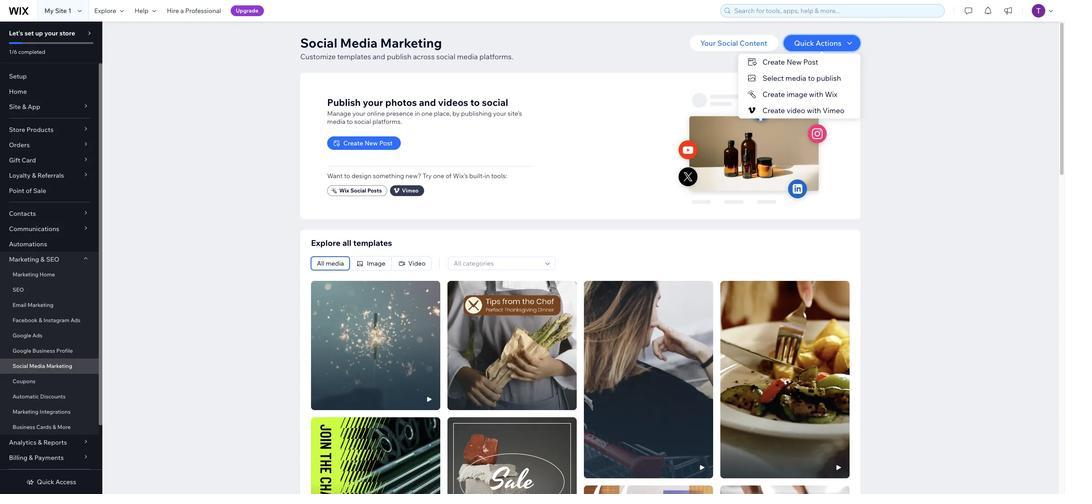 Task type: vqa. For each thing, say whether or not it's contained in the screenshot.
Design Site inside button
no



Task type: locate. For each thing, give the bounding box(es) containing it.
orders
[[9, 141, 30, 149]]

marketing down profile on the left bottom of page
[[46, 363, 72, 370]]

social up customize
[[300, 35, 337, 51]]

customize
[[300, 52, 336, 61]]

marketing down automatic
[[13, 409, 38, 415]]

professional
[[185, 7, 221, 15]]

quick inside sidebar 'element'
[[37, 478, 54, 486]]

templates up image button
[[353, 238, 392, 248]]

with right image at the top
[[809, 90, 823, 99]]

marketing inside social media marketing customize templates and publish across social media platforms.
[[380, 35, 442, 51]]

0 horizontal spatial seo
[[13, 286, 24, 293]]

seo
[[46, 255, 59, 264], [13, 286, 24, 293]]

create new post down 'online'
[[343, 139, 393, 147]]

1 horizontal spatial seo
[[46, 255, 59, 264]]

wix social posts
[[339, 187, 382, 194]]

1 horizontal spatial media
[[340, 35, 378, 51]]

create down manage in the left of the page
[[343, 139, 363, 147]]

explore right 1
[[94, 7, 116, 15]]

try
[[423, 172, 432, 180]]

site left app
[[9, 103, 21, 111]]

2 vertical spatial social
[[354, 117, 371, 125]]

sidebar element
[[0, 22, 102, 494]]

automatic
[[13, 393, 39, 400]]

email marketing link
[[0, 298, 99, 313]]

media inside social media marketing customize templates and publish across social media platforms.
[[340, 35, 378, 51]]

0 vertical spatial media
[[340, 35, 378, 51]]

platforms. inside social media marketing customize templates and publish across social media platforms.
[[480, 52, 514, 61]]

card
[[22, 156, 36, 164]]

0 horizontal spatial one
[[422, 109, 433, 117]]

point
[[9, 187, 24, 195]]

one inside publish your photos and videos to social manage your online presence in one place, by publishing your site's media to social platforms.
[[422, 109, 433, 117]]

with right video
[[807, 106, 821, 115]]

wix
[[825, 90, 837, 99], [339, 187, 349, 194]]

2 google from the top
[[13, 348, 31, 354]]

cards
[[36, 424, 51, 431]]

one
[[422, 109, 433, 117], [433, 172, 444, 180]]

seo up "email" at left bottom
[[13, 286, 24, 293]]

1 vertical spatial ads
[[32, 332, 42, 339]]

social inside sidebar 'element'
[[13, 363, 28, 370]]

0 vertical spatial and
[[373, 52, 385, 61]]

platforms.
[[480, 52, 514, 61], [373, 117, 402, 125]]

ads
[[71, 317, 80, 324], [32, 332, 42, 339]]

explore up all media button
[[311, 238, 341, 248]]

explore
[[94, 7, 116, 15], [311, 238, 341, 248]]

upgrade button
[[231, 5, 264, 16]]

marketing down automations
[[9, 255, 39, 264]]

templates
[[337, 52, 371, 61], [353, 238, 392, 248]]

all media
[[317, 260, 344, 268]]

0 vertical spatial in
[[415, 109, 420, 117]]

profile
[[56, 348, 73, 354]]

site & app
[[9, 103, 40, 111]]

social inside social media marketing customize templates and publish across social media platforms.
[[436, 52, 456, 61]]

built-
[[470, 172, 485, 180]]

0 vertical spatial social
[[436, 52, 456, 61]]

media
[[340, 35, 378, 51], [29, 363, 45, 370]]

1 vertical spatial platforms.
[[373, 117, 402, 125]]

0 vertical spatial one
[[422, 109, 433, 117]]

your right up
[[44, 29, 58, 37]]

media inside publish your photos and videos to social manage your online presence in one place, by publishing your site's media to social platforms.
[[327, 117, 346, 125]]

0 horizontal spatial platforms.
[[373, 117, 402, 125]]

wix social posts button
[[327, 185, 387, 196]]

1 vertical spatial quick
[[37, 478, 54, 486]]

ads right instagram
[[71, 317, 80, 324]]

0 vertical spatial post
[[803, 57, 818, 66]]

marketing up the facebook & instagram ads
[[28, 302, 54, 308]]

post
[[803, 57, 818, 66], [379, 139, 393, 147]]

0 horizontal spatial site
[[9, 103, 21, 111]]

1 vertical spatial explore
[[311, 238, 341, 248]]

store
[[59, 29, 75, 37]]

in inside publish your photos and videos to social manage your online presence in one place, by publishing your site's media to social platforms.
[[415, 109, 420, 117]]

1 google from the top
[[13, 332, 31, 339]]

1 horizontal spatial new
[[787, 57, 802, 66]]

marketing
[[380, 35, 442, 51], [9, 255, 39, 264], [13, 271, 38, 278], [28, 302, 54, 308], [46, 363, 72, 370], [13, 409, 38, 415]]

in right presence at the top left of page
[[415, 109, 420, 117]]

more
[[57, 424, 71, 431]]

1 horizontal spatial site
[[55, 7, 67, 15]]

0 horizontal spatial of
[[26, 187, 32, 195]]

post inside 'list box'
[[803, 57, 818, 66]]

1 horizontal spatial platforms.
[[480, 52, 514, 61]]

1 vertical spatial publish
[[817, 74, 841, 83]]

0 vertical spatial google
[[13, 332, 31, 339]]

of left the wix's
[[446, 172, 452, 180]]

create
[[763, 57, 785, 66], [763, 90, 785, 99], [763, 106, 785, 115], [343, 139, 363, 147]]

0 vertical spatial templates
[[337, 52, 371, 61]]

wix up "create video with vimeo" on the right
[[825, 90, 837, 99]]

seo up marketing home link
[[46, 255, 59, 264]]

0 horizontal spatial post
[[379, 139, 393, 147]]

media right across
[[457, 52, 478, 61]]

google down facebook at the left bottom
[[13, 332, 31, 339]]

0 vertical spatial create new post
[[763, 57, 818, 66]]

one right try
[[433, 172, 444, 180]]

1 horizontal spatial publish
[[817, 74, 841, 83]]

of
[[446, 172, 452, 180], [26, 187, 32, 195]]

1 horizontal spatial explore
[[311, 238, 341, 248]]

media for social media marketing
[[29, 363, 45, 370]]

0 vertical spatial quick
[[794, 39, 814, 48]]

& down the automations link on the left of the page
[[41, 255, 45, 264]]

contacts button
[[0, 206, 99, 221]]

new down 'online'
[[365, 139, 378, 147]]

post inside button
[[379, 139, 393, 147]]

store
[[9, 126, 25, 134]]

1 horizontal spatial social
[[436, 52, 456, 61]]

quick actions
[[794, 39, 842, 48]]

home down marketing & seo dropdown button
[[40, 271, 55, 278]]

in
[[415, 109, 420, 117], [485, 172, 490, 180]]

facebook
[[13, 317, 38, 324]]

your inside sidebar 'element'
[[44, 29, 58, 37]]

publish
[[387, 52, 412, 61], [817, 74, 841, 83]]

video button
[[392, 257, 432, 270]]

marketing & seo button
[[0, 252, 99, 267]]

create new post inside 'list box'
[[763, 57, 818, 66]]

business cards & more
[[13, 424, 71, 431]]

& right facebook at the left bottom
[[39, 317, 42, 324]]

new
[[787, 57, 802, 66], [365, 139, 378, 147]]

social up coupons
[[13, 363, 28, 370]]

business up analytics
[[13, 424, 35, 431]]

1 vertical spatial create new post
[[343, 139, 393, 147]]

post up select media to publish
[[803, 57, 818, 66]]

home down setup
[[9, 88, 27, 96]]

your left 'online'
[[353, 109, 366, 117]]

list box
[[738, 54, 860, 119]]

1 vertical spatial site
[[9, 103, 21, 111]]

quick access
[[37, 478, 76, 486]]

your left site's
[[493, 109, 506, 117]]

select media to publish
[[763, 74, 841, 83]]

marketing home link
[[0, 267, 99, 282]]

0 horizontal spatial create new post
[[343, 139, 393, 147]]

media down publish
[[327, 117, 346, 125]]

with for wix
[[809, 90, 823, 99]]

0 vertical spatial vimeo
[[823, 106, 844, 115]]

0 vertical spatial with
[[809, 90, 823, 99]]

site left 1
[[55, 7, 67, 15]]

of left sale
[[26, 187, 32, 195]]

billing
[[9, 454, 27, 462]]

quick left "access"
[[37, 478, 54, 486]]

all media button
[[311, 257, 350, 270]]

0 horizontal spatial media
[[29, 363, 45, 370]]

0 vertical spatial ads
[[71, 317, 80, 324]]

presence
[[386, 109, 413, 117]]

0 vertical spatial publish
[[387, 52, 412, 61]]

media right all
[[326, 260, 344, 268]]

1 vertical spatial of
[[26, 187, 32, 195]]

& right billing
[[29, 454, 33, 462]]

discounts
[[40, 393, 66, 400]]

ads up google business profile
[[32, 332, 42, 339]]

in left tools:
[[485, 172, 490, 180]]

and inside social media marketing customize templates and publish across social media platforms.
[[373, 52, 385, 61]]

social media marketing
[[13, 363, 72, 370]]

place,
[[434, 109, 451, 117]]

google down the google ads
[[13, 348, 31, 354]]

0 horizontal spatial home
[[9, 88, 27, 96]]

0 vertical spatial platforms.
[[480, 52, 514, 61]]

0 horizontal spatial ads
[[32, 332, 42, 339]]

1 horizontal spatial post
[[803, 57, 818, 66]]

& for seo
[[41, 255, 45, 264]]

1 vertical spatial with
[[807, 106, 821, 115]]

social down design on the left of the page
[[351, 187, 366, 194]]

vimeo down "new?"
[[402, 187, 419, 194]]

marketing down marketing & seo
[[13, 271, 38, 278]]

1 vertical spatial one
[[433, 172, 444, 180]]

social up publishing
[[482, 96, 508, 108]]

google
[[13, 332, 31, 339], [13, 348, 31, 354]]

billing & payments button
[[0, 450, 99, 466]]

1 vertical spatial google
[[13, 348, 31, 354]]

0 vertical spatial new
[[787, 57, 802, 66]]

& for payments
[[29, 454, 33, 462]]

publish left across
[[387, 52, 412, 61]]

gift card button
[[0, 153, 99, 168]]

1 vertical spatial vimeo
[[402, 187, 419, 194]]

quick for quick access
[[37, 478, 54, 486]]

& inside 'popup button'
[[32, 172, 36, 180]]

analytics & reports
[[9, 439, 67, 447]]

media for social media marketing customize templates and publish across social media platforms.
[[340, 35, 378, 51]]

1 vertical spatial post
[[379, 139, 393, 147]]

1 horizontal spatial create new post
[[763, 57, 818, 66]]

0 horizontal spatial wix
[[339, 187, 349, 194]]

quick inside button
[[794, 39, 814, 48]]

1 horizontal spatial ads
[[71, 317, 80, 324]]

social up create new post button at the left top of the page
[[354, 117, 371, 125]]

one left place,
[[422, 109, 433, 117]]

1 horizontal spatial in
[[485, 172, 490, 180]]

social right across
[[436, 52, 456, 61]]

post down 'online'
[[379, 139, 393, 147]]

business up social media marketing
[[32, 348, 55, 354]]

store products button
[[0, 122, 99, 137]]

seo inside dropdown button
[[46, 255, 59, 264]]

by
[[453, 109, 460, 117]]

0 horizontal spatial vimeo
[[402, 187, 419, 194]]

publish inside social media marketing customize templates and publish across social media platforms.
[[387, 52, 412, 61]]

home
[[9, 88, 27, 96], [40, 271, 55, 278]]

publish up create image with wix
[[817, 74, 841, 83]]

your social content
[[701, 39, 768, 48]]

social right your
[[718, 39, 738, 48]]

0 vertical spatial seo
[[46, 255, 59, 264]]

2 horizontal spatial social
[[482, 96, 508, 108]]

and
[[373, 52, 385, 61], [419, 96, 436, 108]]

0 horizontal spatial in
[[415, 109, 420, 117]]

automations
[[9, 240, 47, 248]]

1 horizontal spatial wix
[[825, 90, 837, 99]]

quick
[[794, 39, 814, 48], [37, 478, 54, 486]]

help
[[135, 7, 148, 15]]

& left app
[[22, 103, 26, 111]]

to right want
[[344, 172, 350, 180]]

1 horizontal spatial vimeo
[[823, 106, 844, 115]]

new up select media to publish
[[787, 57, 802, 66]]

1 vertical spatial media
[[29, 363, 45, 370]]

wix down want
[[339, 187, 349, 194]]

0 horizontal spatial quick
[[37, 478, 54, 486]]

& for referrals
[[32, 172, 36, 180]]

to up create image with wix
[[808, 74, 815, 83]]

0 horizontal spatial new
[[365, 139, 378, 147]]

hire a professional
[[167, 7, 221, 15]]

1 vertical spatial wix
[[339, 187, 349, 194]]

1 vertical spatial home
[[40, 271, 55, 278]]

0 horizontal spatial explore
[[94, 7, 116, 15]]

something
[[373, 172, 404, 180]]

& left reports
[[38, 439, 42, 447]]

communications button
[[0, 221, 99, 237]]

quick for quick actions
[[794, 39, 814, 48]]

1 vertical spatial new
[[365, 139, 378, 147]]

list box containing create new post
[[738, 54, 860, 119]]

media inside sidebar 'element'
[[29, 363, 45, 370]]

& right loyalty
[[32, 172, 36, 180]]

1 vertical spatial social
[[482, 96, 508, 108]]

media inside button
[[326, 260, 344, 268]]

1 horizontal spatial and
[[419, 96, 436, 108]]

1 horizontal spatial quick
[[794, 39, 814, 48]]

videos
[[438, 96, 468, 108]]

explore for explore all templates
[[311, 238, 341, 248]]

0 vertical spatial of
[[446, 172, 452, 180]]

templates right customize
[[337, 52, 371, 61]]

0 vertical spatial explore
[[94, 7, 116, 15]]

new?
[[406, 172, 421, 180]]

vimeo down create image with wix
[[823, 106, 844, 115]]

1 vertical spatial and
[[419, 96, 436, 108]]

0 horizontal spatial and
[[373, 52, 385, 61]]

create new post up select media to publish
[[763, 57, 818, 66]]

0 horizontal spatial publish
[[387, 52, 412, 61]]

wix inside button
[[339, 187, 349, 194]]

marketing up across
[[380, 35, 442, 51]]

quick access button
[[26, 478, 76, 486]]

0 vertical spatial wix
[[825, 90, 837, 99]]

social
[[436, 52, 456, 61], [482, 96, 508, 108], [354, 117, 371, 125]]

0 vertical spatial site
[[55, 7, 67, 15]]

manage
[[327, 109, 351, 117]]

quick left actions
[[794, 39, 814, 48]]

create new post button
[[327, 136, 401, 150]]

media up image at the top
[[786, 74, 806, 83]]



Task type: describe. For each thing, give the bounding box(es) containing it.
1 horizontal spatial one
[[433, 172, 444, 180]]

my site 1
[[44, 7, 71, 15]]

up
[[35, 29, 43, 37]]

contacts
[[9, 210, 36, 218]]

analytics & reports button
[[0, 435, 99, 450]]

create image with wix
[[763, 90, 837, 99]]

image
[[787, 90, 808, 99]]

gift card
[[9, 156, 36, 164]]

instagram
[[43, 317, 69, 324]]

google ads link
[[0, 328, 99, 343]]

image button
[[350, 257, 391, 270]]

1/6 completed
[[9, 48, 45, 55]]

posts
[[368, 187, 382, 194]]

actions
[[816, 39, 842, 48]]

let's set up your store
[[9, 29, 75, 37]]

of inside sidebar 'element'
[[26, 187, 32, 195]]

payments
[[34, 454, 64, 462]]

1 vertical spatial in
[[485, 172, 490, 180]]

want
[[327, 172, 343, 180]]

social inside social media marketing customize templates and publish across social media platforms.
[[300, 35, 337, 51]]

coupons
[[13, 378, 35, 385]]

quick actions button
[[784, 35, 861, 51]]

with for vimeo
[[807, 106, 821, 115]]

email marketing
[[13, 302, 54, 308]]

app
[[28, 103, 40, 111]]

all
[[317, 260, 324, 268]]

tools:
[[491, 172, 507, 180]]

facebook & instagram ads
[[13, 317, 80, 324]]

create up select
[[763, 57, 785, 66]]

select
[[763, 74, 784, 83]]

site inside popup button
[[9, 103, 21, 111]]

loyalty
[[9, 172, 31, 180]]

create inside button
[[343, 139, 363, 147]]

social media marketing customize templates and publish across social media platforms.
[[300, 35, 514, 61]]

seo link
[[0, 282, 99, 298]]

to down publish
[[347, 117, 353, 125]]

marketing & seo
[[9, 255, 59, 264]]

google ads
[[13, 332, 42, 339]]

products
[[27, 126, 54, 134]]

reports
[[43, 439, 67, 447]]

& for instagram
[[39, 317, 42, 324]]

your up 'online'
[[363, 96, 383, 108]]

All categories field
[[451, 257, 543, 270]]

your social content button
[[690, 35, 778, 51]]

loyalty & referrals button
[[0, 168, 99, 183]]

vimeo inside button
[[402, 187, 419, 194]]

billing & payments
[[9, 454, 64, 462]]

hire
[[167, 7, 179, 15]]

content
[[740, 39, 768, 48]]

0 horizontal spatial social
[[354, 117, 371, 125]]

1 vertical spatial seo
[[13, 286, 24, 293]]

google for google business profile
[[13, 348, 31, 354]]

0 vertical spatial home
[[9, 88, 27, 96]]

setup link
[[0, 69, 99, 84]]

new inside button
[[365, 139, 378, 147]]

point of sale
[[9, 187, 46, 195]]

templates inside social media marketing customize templates and publish across social media platforms.
[[337, 52, 371, 61]]

and inside publish your photos and videos to social manage your online presence in one place, by publishing your site's media to social platforms.
[[419, 96, 436, 108]]

completed
[[18, 48, 45, 55]]

communications
[[9, 225, 59, 233]]

media inside social media marketing customize templates and publish across social media platforms.
[[457, 52, 478, 61]]

to up publishing
[[470, 96, 480, 108]]

sale
[[33, 187, 46, 195]]

upgrade
[[236, 7, 259, 14]]

referrals
[[37, 172, 64, 180]]

video
[[408, 260, 426, 268]]

vimeo button
[[390, 185, 424, 196]]

google for google ads
[[13, 332, 31, 339]]

integrations
[[40, 409, 71, 415]]

create left video
[[763, 106, 785, 115]]

media inside 'list box'
[[786, 74, 806, 83]]

loyalty & referrals
[[9, 172, 64, 180]]

photos
[[385, 96, 417, 108]]

automatic discounts
[[13, 393, 66, 400]]

automatic discounts link
[[0, 389, 99, 405]]

store products
[[9, 126, 54, 134]]

publish
[[327, 96, 361, 108]]

hire a professional link
[[162, 0, 227, 22]]

1 horizontal spatial home
[[40, 271, 55, 278]]

set
[[25, 29, 34, 37]]

social inside button
[[718, 39, 738, 48]]

wix inside 'list box'
[[825, 90, 837, 99]]

my
[[44, 7, 54, 15]]

marketing inside dropdown button
[[9, 255, 39, 264]]

marketing integrations link
[[0, 405, 99, 420]]

0 vertical spatial business
[[32, 348, 55, 354]]

create video with vimeo
[[763, 106, 844, 115]]

1 vertical spatial business
[[13, 424, 35, 431]]

Search for tools, apps, help & more... field
[[732, 4, 942, 17]]

& for app
[[22, 103, 26, 111]]

design
[[352, 172, 372, 180]]

let's
[[9, 29, 23, 37]]

google business profile
[[13, 348, 73, 354]]

site's
[[508, 109, 522, 117]]

google business profile link
[[0, 343, 99, 359]]

explore all templates
[[311, 238, 392, 248]]

social media marketing link
[[0, 359, 99, 374]]

& for reports
[[38, 439, 42, 447]]

marketing integrations
[[13, 409, 71, 415]]

help button
[[129, 0, 162, 22]]

social inside button
[[351, 187, 366, 194]]

1 vertical spatial templates
[[353, 238, 392, 248]]

create down select
[[763, 90, 785, 99]]

& left more
[[53, 424, 56, 431]]

explore for explore
[[94, 7, 116, 15]]

create new post inside button
[[343, 139, 393, 147]]

publishing
[[461, 109, 492, 117]]

your
[[701, 39, 716, 48]]

email
[[13, 302, 26, 308]]

facebook & instagram ads link
[[0, 313, 99, 328]]

setup
[[9, 72, 27, 80]]

platforms. inside publish your photos and videos to social manage your online presence in one place, by publishing your site's media to social platforms.
[[373, 117, 402, 125]]

publish your photos and videos to social manage your online presence in one place, by publishing your site's media to social platforms.
[[327, 96, 522, 125]]

1 horizontal spatial of
[[446, 172, 452, 180]]

analytics
[[9, 439, 36, 447]]

business cards & more link
[[0, 420, 99, 435]]

coupons link
[[0, 374, 99, 389]]



